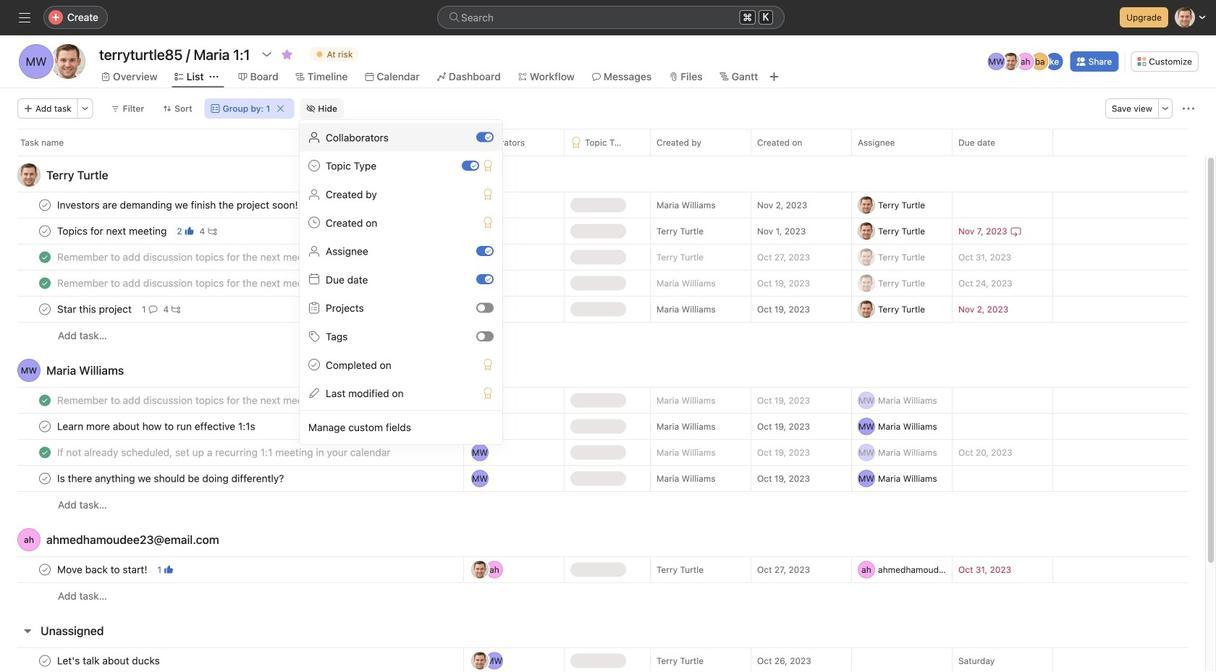 Task type: describe. For each thing, give the bounding box(es) containing it.
investors are demanding we finish the project soon!! cell
[[0, 192, 463, 219]]

2 remember to add discussion topics for the next meeting cell from the top
[[0, 270, 463, 297]]

mark complete image for mark complete option in the learn more about how to run effective 1:1s 'cell'
[[36, 418, 54, 436]]

mark complete image for is there anything we should be doing differently? cell
[[36, 470, 54, 488]]

1 like. you liked this task image
[[164, 566, 173, 575]]

task name text field for mark complete option in the learn more about how to run effective 1:1s 'cell'
[[54, 420, 260, 434]]

move back to start! cell
[[0, 557, 463, 584]]

task name text field for completed option in if not already scheduled, set up a recurring 1:1 meeting in your calendar cell
[[54, 446, 395, 460]]

completed checkbox for mark complete image inside is there anything we should be doing differently? cell
[[36, 444, 54, 462]]

mark complete image for topics for next meeting cell
[[36, 223, 54, 240]]

mark complete image for let's talk about ducks 'cell'
[[36, 653, 54, 670]]

0 horizontal spatial more actions image
[[81, 104, 90, 113]]

task name text field for mark complete checkbox in star this project cell
[[54, 302, 136, 317]]

topics for next meeting cell
[[0, 218, 463, 245]]

mark complete checkbox for star this project cell
[[36, 301, 54, 318]]

4 subtasks image
[[172, 305, 180, 314]]

Search tasks, projects, and more text field
[[437, 6, 785, 29]]

completed image for header terry turtle tree grid
[[36, 249, 54, 266]]

task name text field for completed checkbox inside the header terry turtle tree grid
[[54, 276, 325, 291]]

completed checkbox for 3rd remember to add discussion topics for the next meeting cell from the top of the page
[[36, 392, 54, 409]]

collapse task list for this group image
[[22, 626, 33, 637]]

1 comment image
[[318, 201, 327, 210]]

4 subtasks image
[[208, 227, 217, 236]]

mark complete checkbox for move back to start! cell
[[36, 562, 54, 579]]

3 remember to add discussion topics for the next meeting cell from the top
[[0, 387, 463, 414]]

clear image
[[276, 104, 285, 113]]

task name text field for mark complete checkbox in the let's talk about ducks 'cell'
[[54, 654, 164, 669]]

star this project cell
[[0, 296, 463, 323]]

let's talk about ducks cell
[[0, 648, 463, 673]]

2 likes. you liked this task image
[[185, 227, 194, 236]]

tab actions image
[[210, 72, 218, 81]]

header ahmedhamoudee23@email.com tree grid
[[0, 556, 1206, 610]]

1 comment image
[[149, 305, 158, 314]]

completed image for the header maria williams tree grid
[[36, 444, 54, 462]]

mark complete checkbox for investors are demanding we finish the project soon!! cell at the top of the page
[[36, 197, 54, 214]]

expand sidebar image
[[19, 12, 30, 23]]

if not already scheduled, set up a recurring 1:1 meeting in your calendar cell
[[0, 440, 463, 466]]



Task type: locate. For each thing, give the bounding box(es) containing it.
task name text field inside is there anything we should be doing differently? cell
[[54, 472, 288, 486]]

completed checkbox inside header terry turtle tree grid
[[36, 275, 54, 292]]

3 completed image from the top
[[36, 444, 54, 462]]

3 task name text field from the top
[[54, 250, 325, 265]]

2 mark complete checkbox from the top
[[36, 418, 54, 436]]

2 completed image from the top
[[36, 275, 54, 292]]

2 mark complete image from the top
[[36, 418, 54, 436]]

4 task name text field from the top
[[54, 276, 325, 291]]

task name text field for completed checkbox within the header maria williams tree grid
[[54, 394, 325, 408]]

mark complete checkbox for topics for next meeting cell
[[36, 223, 54, 240]]

1 completed checkbox from the top
[[36, 249, 54, 266]]

1 mark complete checkbox from the top
[[36, 197, 54, 214]]

switch
[[476, 132, 494, 142], [462, 161, 479, 171], [476, 246, 494, 256], [476, 275, 494, 285], [476, 303, 494, 313], [476, 332, 494, 342]]

0 vertical spatial mark complete checkbox
[[36, 223, 54, 240]]

mark complete image inside let's talk about ducks 'cell'
[[36, 653, 54, 670]]

remember to add discussion topics for the next meeting cell up if not already scheduled, set up a recurring 1:1 meeting in your calendar cell
[[0, 387, 463, 414]]

mark complete checkbox inside star this project cell
[[36, 301, 54, 318]]

4 mark complete checkbox from the top
[[36, 562, 54, 579]]

1 mark complete image from the top
[[36, 223, 54, 240]]

2 completed checkbox from the top
[[36, 392, 54, 409]]

Mark complete checkbox
[[36, 197, 54, 214], [36, 418, 54, 436], [36, 470, 54, 488], [36, 562, 54, 579]]

2 vertical spatial completed image
[[36, 444, 54, 462]]

None text field
[[96, 41, 254, 67]]

5 task name text field from the top
[[54, 302, 136, 317]]

5 task name text field from the top
[[54, 654, 164, 669]]

more options image
[[1162, 104, 1170, 113]]

completed checkbox inside if not already scheduled, set up a recurring 1:1 meeting in your calendar cell
[[36, 444, 54, 462]]

1 task name text field from the top
[[54, 198, 305, 213]]

4 mark complete image from the top
[[36, 562, 54, 579]]

mark complete checkbox for is there anything we should be doing differently? cell
[[36, 470, 54, 488]]

1 vertical spatial completed checkbox
[[36, 392, 54, 409]]

completed image
[[36, 392, 54, 409]]

0 vertical spatial completed checkbox
[[36, 275, 54, 292]]

task name text field inside learn more about how to run effective 1:1s 'cell'
[[54, 420, 260, 434]]

remove from starred image
[[281, 49, 293, 60]]

0 vertical spatial mark complete image
[[36, 197, 54, 214]]

1 mark complete image from the top
[[36, 197, 54, 214]]

mark complete checkbox inside investors are demanding we finish the project soon!! cell
[[36, 197, 54, 214]]

6 task name text field from the top
[[54, 446, 395, 460]]

mark complete image inside learn more about how to run effective 1:1s 'cell'
[[36, 418, 54, 436]]

1 task name text field from the top
[[54, 394, 325, 408]]

3 mark complete image from the top
[[36, 470, 54, 488]]

completed checkbox for second completed icon from the bottom of the page
[[36, 249, 54, 266]]

completed checkbox for 2nd remember to add discussion topics for the next meeting cell from the bottom of the page
[[36, 275, 54, 292]]

completed image inside if not already scheduled, set up a recurring 1:1 meeting in your calendar cell
[[36, 444, 54, 462]]

mark complete checkbox inside topics for next meeting cell
[[36, 223, 54, 240]]

completed checkbox inside remember to add discussion topics for the next meeting cell
[[36, 249, 54, 266]]

3 mark complete checkbox from the top
[[36, 653, 54, 670]]

1 completed image from the top
[[36, 249, 54, 266]]

task name text field for mark complete option inside the move back to start! cell
[[54, 563, 152, 577]]

mark complete checkbox for learn more about how to run effective 1:1s 'cell'
[[36, 418, 54, 436]]

mark complete image
[[36, 223, 54, 240], [36, 301, 54, 318], [36, 470, 54, 488], [36, 562, 54, 579], [36, 653, 54, 670]]

remember to add discussion topics for the next meeting cell down topics for next meeting cell
[[0, 270, 463, 297]]

task name text field inside let's talk about ducks 'cell'
[[54, 654, 164, 669]]

5 mark complete image from the top
[[36, 653, 54, 670]]

show options image
[[261, 49, 273, 60]]

add tab image
[[769, 71, 780, 83]]

header terry turtle tree grid
[[0, 191, 1206, 349]]

checkbox item
[[300, 123, 503, 152]]

1 horizontal spatial more actions image
[[1183, 103, 1195, 114]]

task name text field inside star this project cell
[[54, 302, 136, 317]]

mark complete checkbox inside let's talk about ducks 'cell'
[[36, 653, 54, 670]]

mark complete image for move back to start! cell
[[36, 562, 54, 579]]

Completed checkbox
[[36, 249, 54, 266], [36, 444, 54, 462]]

learn more about how to run effective 1:1s cell
[[0, 413, 463, 440]]

task name text field for completed option within the remember to add discussion topics for the next meeting cell
[[54, 250, 325, 265]]

2 task name text field from the top
[[54, 224, 171, 239]]

Task name text field
[[54, 394, 325, 408], [54, 420, 260, 434], [54, 472, 288, 486], [54, 563, 152, 577], [54, 654, 164, 669]]

row
[[0, 129, 1217, 156], [17, 155, 1188, 156], [0, 191, 1206, 220], [0, 217, 1206, 246], [0, 243, 1206, 272], [0, 269, 1206, 298], [0, 295, 1206, 324], [0, 322, 1206, 349], [0, 386, 1206, 415], [0, 412, 1206, 441], [0, 438, 1206, 467], [0, 465, 1206, 493], [0, 492, 1206, 518], [0, 556, 1206, 585], [0, 583, 1206, 610], [0, 647, 1206, 673]]

task name text field inside investors are demanding we finish the project soon!! cell
[[54, 198, 305, 213]]

Mark complete checkbox
[[36, 223, 54, 240], [36, 301, 54, 318], [36, 653, 54, 670]]

mark complete image inside star this project cell
[[36, 301, 54, 318]]

1 vertical spatial mark complete checkbox
[[36, 301, 54, 318]]

0 vertical spatial completed checkbox
[[36, 249, 54, 266]]

2 mark complete image from the top
[[36, 301, 54, 318]]

3 mark complete checkbox from the top
[[36, 470, 54, 488]]

1 remember to add discussion topics for the next meeting cell from the top
[[0, 244, 463, 271]]

completed checkbox inside the header maria williams tree grid
[[36, 392, 54, 409]]

2 vertical spatial mark complete checkbox
[[36, 653, 54, 670]]

3 task name text field from the top
[[54, 472, 288, 486]]

remember to add discussion topics for the next meeting cell down 4 subtasks image
[[0, 244, 463, 271]]

mark complete checkbox inside move back to start! cell
[[36, 562, 54, 579]]

1 mark complete checkbox from the top
[[36, 223, 54, 240]]

mark complete image for mark complete option inside investors are demanding we finish the project soon!! cell
[[36, 197, 54, 214]]

task name text field inside remember to add discussion topics for the next meeting cell
[[54, 394, 325, 408]]

1 completed checkbox from the top
[[36, 275, 54, 292]]

menu
[[300, 120, 503, 445]]

Task name text field
[[54, 198, 305, 213], [54, 224, 171, 239], [54, 250, 325, 265], [54, 276, 325, 291], [54, 302, 136, 317], [54, 446, 395, 460]]

1 vertical spatial completed image
[[36, 275, 54, 292]]

header maria williams tree grid
[[0, 386, 1206, 518]]

task name text field for mark complete option inside investors are demanding we finish the project soon!! cell
[[54, 198, 305, 213]]

remember to add discussion topics for the next meeting cell
[[0, 244, 463, 271], [0, 270, 463, 297], [0, 387, 463, 414]]

completed image
[[36, 249, 54, 266], [36, 275, 54, 292], [36, 444, 54, 462]]

mark complete checkbox inside is there anything we should be doing differently? cell
[[36, 470, 54, 488]]

Completed checkbox
[[36, 275, 54, 292], [36, 392, 54, 409]]

mark complete image for star this project cell
[[36, 301, 54, 318]]

0 vertical spatial completed image
[[36, 249, 54, 266]]

1 vertical spatial mark complete image
[[36, 418, 54, 436]]

mark complete image
[[36, 197, 54, 214], [36, 418, 54, 436]]

4 task name text field from the top
[[54, 563, 152, 577]]

1 vertical spatial completed checkbox
[[36, 444, 54, 462]]

2 mark complete checkbox from the top
[[36, 301, 54, 318]]

mark complete image inside investors are demanding we finish the project soon!! cell
[[36, 197, 54, 214]]

is there anything we should be doing differently? cell
[[0, 466, 463, 492]]

2 completed checkbox from the top
[[36, 444, 54, 462]]

task name text field inside move back to start! cell
[[54, 563, 152, 577]]

task name text field inside topics for next meeting cell
[[54, 224, 171, 239]]

task name text field for mark complete option inside the is there anything we should be doing differently? cell
[[54, 472, 288, 486]]

None field
[[437, 6, 785, 29]]

mark complete checkbox for let's talk about ducks 'cell'
[[36, 653, 54, 670]]

mark complete image inside is there anything we should be doing differently? cell
[[36, 470, 54, 488]]

task name text field inside if not already scheduled, set up a recurring 1:1 meeting in your calendar cell
[[54, 446, 395, 460]]

task name text field for mark complete checkbox within the topics for next meeting cell
[[54, 224, 171, 239]]

mark complete checkbox inside learn more about how to run effective 1:1s 'cell'
[[36, 418, 54, 436]]

more actions image
[[1183, 103, 1195, 114], [81, 104, 90, 113]]

2 task name text field from the top
[[54, 420, 260, 434]]



Task type: vqa. For each thing, say whether or not it's contained in the screenshot.
1st Mark complete icon from the bottom of the page
yes



